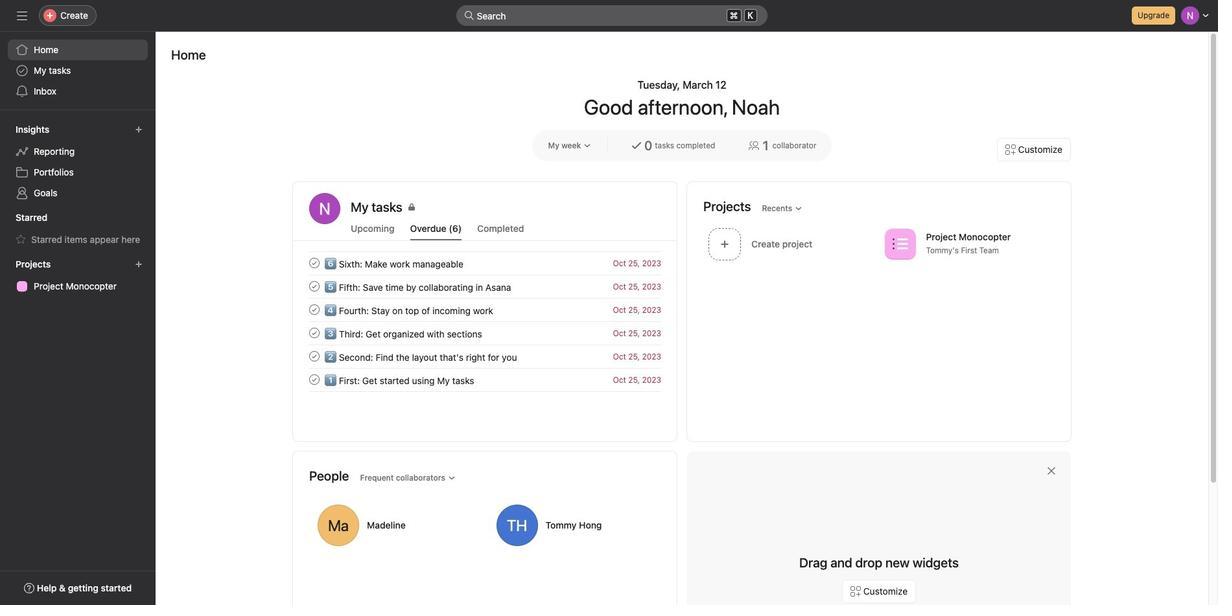 Task type: locate. For each thing, give the bounding box(es) containing it.
1 mark complete image from the top
[[307, 279, 322, 294]]

1 mark complete checkbox from the top
[[307, 326, 322, 341]]

0 vertical spatial mark complete checkbox
[[307, 326, 322, 341]]

0 vertical spatial mark complete image
[[307, 279, 322, 294]]

2 vertical spatial mark complete image
[[307, 372, 322, 388]]

2 vertical spatial mark complete checkbox
[[307, 372, 322, 388]]

1 vertical spatial mark complete image
[[307, 326, 322, 341]]

1 vertical spatial mark complete checkbox
[[307, 349, 322, 364]]

Mark complete checkbox
[[307, 326, 322, 341], [307, 349, 322, 364], [307, 372, 322, 388]]

Mark complete checkbox
[[307, 256, 322, 271], [307, 279, 322, 294], [307, 302, 322, 318]]

projects element
[[0, 253, 156, 300]]

2 vertical spatial mark complete image
[[307, 349, 322, 364]]

2 mark complete image from the top
[[307, 302, 322, 318]]

2 vertical spatial mark complete checkbox
[[307, 302, 322, 318]]

global element
[[0, 32, 156, 110]]

mark complete image
[[307, 256, 322, 271], [307, 326, 322, 341], [307, 372, 322, 388]]

starred element
[[0, 206, 156, 253]]

3 mark complete checkbox from the top
[[307, 302, 322, 318]]

2 mark complete checkbox from the top
[[307, 279, 322, 294]]

insights element
[[0, 118, 156, 206]]

mark complete image
[[307, 279, 322, 294], [307, 302, 322, 318], [307, 349, 322, 364]]

2 mark complete image from the top
[[307, 326, 322, 341]]

mark complete image for first mark complete checkbox from the bottom of the page
[[307, 302, 322, 318]]

new project or portfolio image
[[135, 261, 143, 268]]

3 mark complete image from the top
[[307, 372, 322, 388]]

2 mark complete checkbox from the top
[[307, 349, 322, 364]]

0 vertical spatial mark complete checkbox
[[307, 256, 322, 271]]

0 vertical spatial mark complete image
[[307, 256, 322, 271]]

1 vertical spatial mark complete checkbox
[[307, 279, 322, 294]]

1 mark complete checkbox from the top
[[307, 256, 322, 271]]

1 vertical spatial mark complete image
[[307, 302, 322, 318]]

None field
[[456, 5, 768, 26]]



Task type: vqa. For each thing, say whether or not it's contained in the screenshot.
Search tasks, projects, and more text box
yes



Task type: describe. For each thing, give the bounding box(es) containing it.
new insights image
[[135, 126, 143, 134]]

dismiss image
[[1047, 466, 1057, 477]]

3 mark complete image from the top
[[307, 349, 322, 364]]

1 mark complete image from the top
[[307, 256, 322, 271]]

hide sidebar image
[[17, 10, 27, 21]]

prominent image
[[464, 10, 474, 21]]

Search tasks, projects, and more text field
[[456, 5, 768, 26]]

3 mark complete checkbox from the top
[[307, 372, 322, 388]]

list image
[[893, 236, 908, 252]]

view profile image
[[309, 193, 340, 224]]

mark complete image for 2nd mark complete checkbox from the bottom
[[307, 279, 322, 294]]



